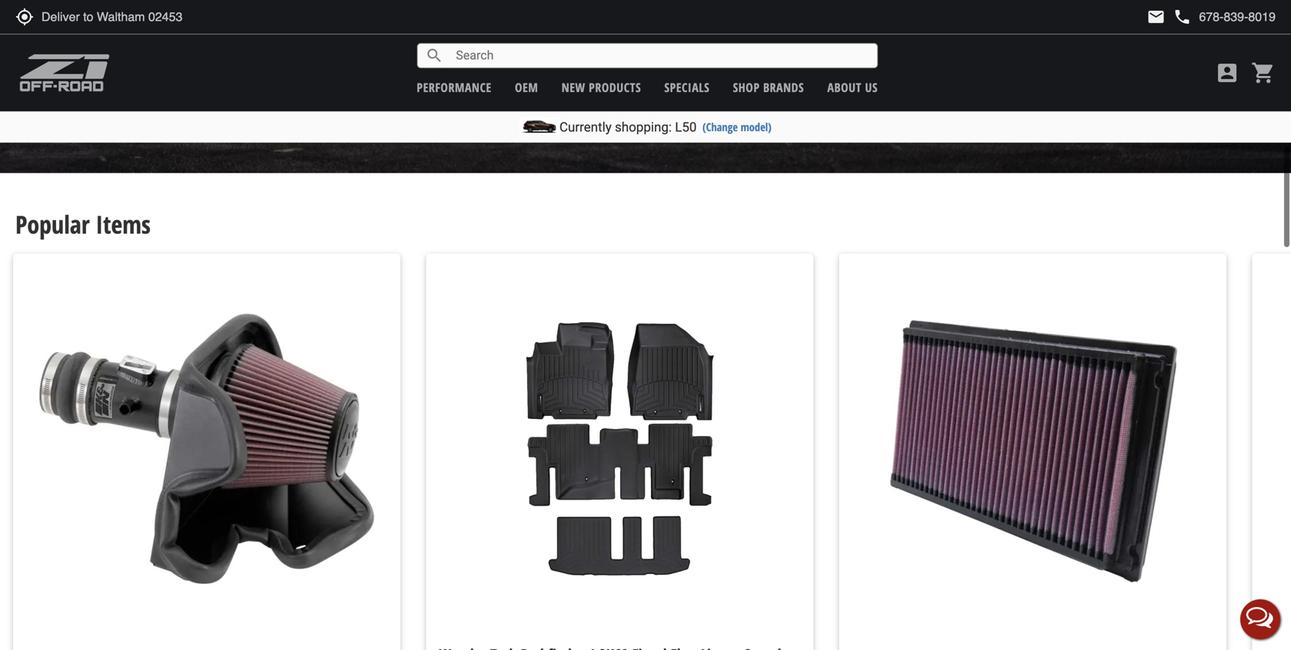 Task type: vqa. For each thing, say whether or not it's contained in the screenshot.
Nissan Specialist Who we are.
no



Task type: describe. For each thing, give the bounding box(es) containing it.
mail
[[1147, 8, 1165, 26]]

account_box link
[[1211, 61, 1244, 85]]

Search search field
[[444, 44, 877, 68]]

us
[[865, 79, 878, 96]]

(change model) link
[[703, 120, 772, 134]]

specials link
[[664, 79, 710, 96]]

phone
[[1173, 8, 1192, 26]]

performance link
[[417, 79, 492, 96]]

shop
[[733, 79, 760, 96]]

brands
[[763, 79, 804, 96]]

popular
[[15, 208, 90, 241]]

search
[[425, 46, 444, 65]]

about
[[827, 79, 862, 96]]

shop brands
[[733, 79, 804, 96]]

z1 motorsports logo image
[[19, 54, 110, 92]]

oem
[[515, 79, 538, 96]]

my_location
[[15, 8, 34, 26]]

currently shopping: l50 (change model)
[[560, 120, 772, 135]]

phone link
[[1173, 8, 1276, 26]]

shopping_cart
[[1251, 61, 1276, 85]]

win this truck shop now to get automatically entered image
[[0, 0, 1291, 173]]

(change
[[703, 120, 738, 134]]

shop brands link
[[733, 79, 804, 96]]

performance
[[417, 79, 492, 96]]

popular items
[[15, 208, 151, 241]]

mail link
[[1147, 8, 1165, 26]]



Task type: locate. For each thing, give the bounding box(es) containing it.
about us link
[[827, 79, 878, 96]]

mail phone
[[1147, 8, 1192, 26]]

new products
[[562, 79, 641, 96]]

about us
[[827, 79, 878, 96]]

model)
[[741, 120, 772, 134]]

l50
[[675, 120, 697, 135]]

oem link
[[515, 79, 538, 96]]

items
[[96, 208, 151, 241]]

shopping:
[[615, 120, 672, 135]]

products
[[589, 79, 641, 96]]

currently
[[560, 120, 612, 135]]

shopping_cart link
[[1247, 61, 1276, 85]]

account_box
[[1215, 61, 1240, 85]]

new
[[562, 79, 585, 96]]

specials
[[664, 79, 710, 96]]

new products link
[[562, 79, 641, 96]]



